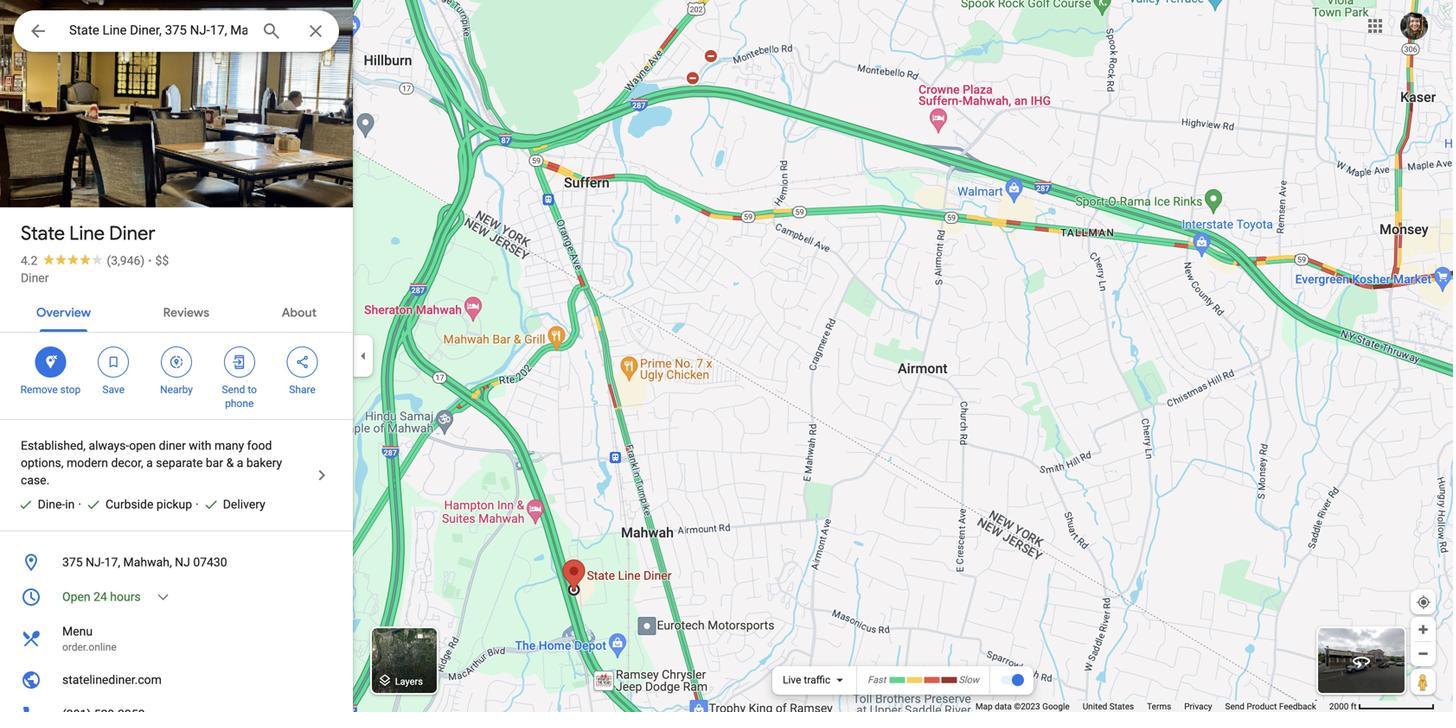 Task type: describe. For each thing, give the bounding box(es) containing it.
375 nj-17, mahwah, nj 07430
[[62, 556, 227, 570]]

modern
[[67, 456, 108, 471]]

2000 ft
[[1329, 702, 1357, 712]]

nearby
[[160, 384, 193, 396]]

overview
[[36, 305, 91, 321]]

google maps element
[[0, 0, 1453, 713]]


[[169, 353, 184, 372]]

1 a from the left
[[146, 456, 153, 471]]

3,946 reviews element
[[107, 254, 145, 268]]

 search field
[[14, 10, 339, 55]]

(3,946)
[[107, 254, 145, 268]]


[[106, 353, 121, 372]]

united states
[[1083, 702, 1134, 712]]

slow
[[959, 675, 979, 686]]

to
[[248, 384, 257, 396]]

with
[[189, 439, 211, 453]]

nj-
[[86, 556, 104, 570]]

states
[[1109, 702, 1134, 712]]

2000
[[1329, 702, 1349, 712]]

4.2 stars image
[[38, 254, 107, 265]]

decor,
[[111, 456, 143, 471]]

375
[[62, 556, 83, 570]]


[[232, 353, 247, 372]]

2 a from the left
[[237, 456, 243, 471]]

state line diner
[[21, 221, 155, 246]]


[[295, 353, 310, 372]]

17,
[[104, 556, 120, 570]]

· inside offers curbside pickup group
[[78, 498, 81, 512]]

collapse side panel image
[[354, 347, 373, 366]]

case.
[[21, 474, 50, 488]]

dine-in
[[38, 498, 75, 512]]

tab list inside google maps 'element'
[[0, 291, 353, 332]]

send product feedback
[[1225, 702, 1316, 712]]

united states button
[[1083, 701, 1134, 713]]

1,230 photos
[[44, 171, 124, 188]]

in
[[65, 498, 75, 512]]

1,230 photos button
[[13, 164, 131, 195]]

remove stop
[[20, 384, 81, 396]]

layers
[[395, 677, 423, 687]]

share
[[289, 384, 316, 396]]

©2023
[[1014, 702, 1040, 712]]

traffic
[[804, 675, 830, 687]]

google
[[1042, 702, 1070, 712]]

curbside
[[106, 498, 153, 512]]

send product feedback button
[[1225, 701, 1316, 713]]

always-
[[89, 439, 129, 453]]

map data ©2023 google
[[975, 702, 1070, 712]]

open 24 hours button
[[0, 580, 353, 615]]

remove
[[20, 384, 58, 396]]

diner
[[159, 439, 186, 453]]

· inside offers delivery "group"
[[196, 498, 199, 512]]

fast
[[868, 675, 886, 686]]

photos
[[81, 171, 124, 188]]

state line diner main content
[[0, 0, 353, 713]]

reviews
[[163, 305, 209, 321]]

line
[[69, 221, 105, 246]]

live traffic
[[783, 675, 830, 687]]

delivery
[[223, 498, 265, 512]]

 layers
[[377, 672, 423, 691]]

1,230
[[44, 171, 78, 188]]

send for send to phone
[[222, 384, 245, 396]]

google account: giulia masi  
(giulia.masi@adept.ai) image
[[1400, 12, 1428, 40]]

open 24 hours
[[62, 590, 141, 605]]

pickup
[[156, 498, 192, 512]]

united
[[1083, 702, 1107, 712]]

375 nj-17, mahwah, nj 07430 button
[[0, 546, 353, 580]]



Task type: locate. For each thing, give the bounding box(es) containing it.
tab list containing overview
[[0, 291, 353, 332]]

actions for state line diner region
[[0, 333, 353, 419]]

send up phone
[[222, 384, 245, 396]]

1 vertical spatial send
[[1225, 702, 1245, 712]]

1 vertical spatial diner
[[21, 271, 49, 285]]


[[43, 353, 58, 372]]

bar
[[206, 456, 223, 471]]

 Show traffic  checkbox
[[1000, 674, 1024, 688]]

serves dine-in group
[[10, 496, 75, 514]]

price: moderate element
[[155, 254, 169, 268]]

· right in
[[78, 498, 81, 512]]

0 horizontal spatial diner
[[21, 271, 49, 285]]

send inside send to phone
[[222, 384, 245, 396]]

diner button
[[21, 270, 49, 287]]

data
[[995, 702, 1012, 712]]

curbside pickup
[[106, 498, 192, 512]]

show open hours for the week image
[[155, 590, 171, 605]]

a down open
[[146, 456, 153, 471]]

None field
[[69, 20, 247, 41]]

· left price: moderate element
[[148, 254, 152, 268]]

0 horizontal spatial ·
[[78, 498, 81, 512]]

terms
[[1147, 702, 1171, 712]]

hours image
[[21, 587, 42, 608]]

$$
[[155, 254, 169, 268]]

tab list
[[0, 291, 353, 332]]

information for state line diner region
[[0, 546, 353, 713]]

stop
[[60, 384, 81, 396]]

2 horizontal spatial ·
[[196, 498, 199, 512]]

hours
[[110, 590, 141, 605]]

offers delivery group
[[196, 496, 265, 514]]

send for send product feedback
[[1225, 702, 1245, 712]]

statelinediner.com
[[62, 673, 162, 688]]


[[377, 672, 393, 691]]

save
[[102, 384, 125, 396]]

diner
[[109, 221, 155, 246], [21, 271, 49, 285]]

1 horizontal spatial send
[[1225, 702, 1245, 712]]

show your location image
[[1416, 595, 1431, 611]]

&
[[226, 456, 234, 471]]

statelinediner.com link
[[0, 663, 353, 698]]

0 vertical spatial send
[[222, 384, 245, 396]]

food
[[247, 439, 272, 453]]

open
[[129, 439, 156, 453]]

feedback
[[1279, 702, 1316, 712]]

live
[[783, 675, 801, 687]]

send left "product"
[[1225, 702, 1245, 712]]

bakery
[[246, 456, 282, 471]]

diner down 4.2 at left top
[[21, 271, 49, 285]]

· $$
[[148, 254, 169, 268]]

menu order.online
[[62, 625, 116, 654]]

diner up '3,946 reviews' element at the top left of the page
[[109, 221, 155, 246]]

nj
[[175, 556, 190, 570]]

privacy button
[[1184, 701, 1212, 713]]

 button
[[14, 10, 62, 55]]

separate
[[156, 456, 203, 471]]

zoom in image
[[1417, 624, 1430, 637]]

show street view coverage image
[[1411, 669, 1436, 695]]

send inside button
[[1225, 702, 1245, 712]]

established, always-open diner with many food options, modern decor, a separate bar & a bakery case.
[[21, 439, 282, 488]]

map
[[975, 702, 993, 712]]

established,
[[21, 439, 86, 453]]

menu
[[62, 625, 93, 639]]

0 horizontal spatial a
[[146, 456, 153, 471]]

live traffic option
[[783, 675, 830, 687]]

offers curbside pickup group
[[78, 496, 192, 514]]

a right &
[[237, 456, 243, 471]]

order.online
[[62, 642, 116, 654]]

0 horizontal spatial send
[[222, 384, 245, 396]]

phone
[[225, 398, 254, 410]]

many
[[214, 439, 244, 453]]

· right pickup
[[196, 498, 199, 512]]

footer inside google maps 'element'
[[975, 701, 1329, 713]]

state
[[21, 221, 65, 246]]

photo of state line diner image
[[0, 0, 353, 319]]

about
[[282, 305, 317, 321]]

product
[[1247, 702, 1277, 712]]

0 vertical spatial diner
[[109, 221, 155, 246]]

options,
[[21, 456, 64, 471]]

ft
[[1351, 702, 1357, 712]]

2000 ft button
[[1329, 702, 1435, 712]]

terms button
[[1147, 701, 1171, 713]]

1 horizontal spatial a
[[237, 456, 243, 471]]

footer containing map data ©2023 google
[[975, 701, 1329, 713]]

none field inside state line diner, 375 nj-17, mahwah, nj 07430 field
[[69, 20, 247, 41]]


[[28, 19, 48, 44]]

dine-
[[38, 498, 65, 512]]

overview button
[[22, 291, 105, 332]]

send
[[222, 384, 245, 396], [1225, 702, 1245, 712]]

reviews button
[[149, 291, 223, 332]]

07430
[[193, 556, 227, 570]]

1 horizontal spatial diner
[[109, 221, 155, 246]]

24
[[93, 590, 107, 605]]

State Line Diner, 375 NJ-17, Mahwah, NJ 07430 field
[[14, 10, 339, 52]]

zoom out image
[[1417, 648, 1430, 661]]

1 horizontal spatial ·
[[148, 254, 152, 268]]

mahwah,
[[123, 556, 172, 570]]

open
[[62, 590, 90, 605]]

footer
[[975, 701, 1329, 713]]

send to phone
[[222, 384, 257, 410]]

privacy
[[1184, 702, 1212, 712]]

4.2
[[21, 254, 38, 268]]

about button
[[268, 291, 331, 332]]

street view image
[[1351, 651, 1372, 672]]



Task type: vqa. For each thing, say whether or not it's contained in the screenshot.
LOADING RESULTS "progress bar"
no



